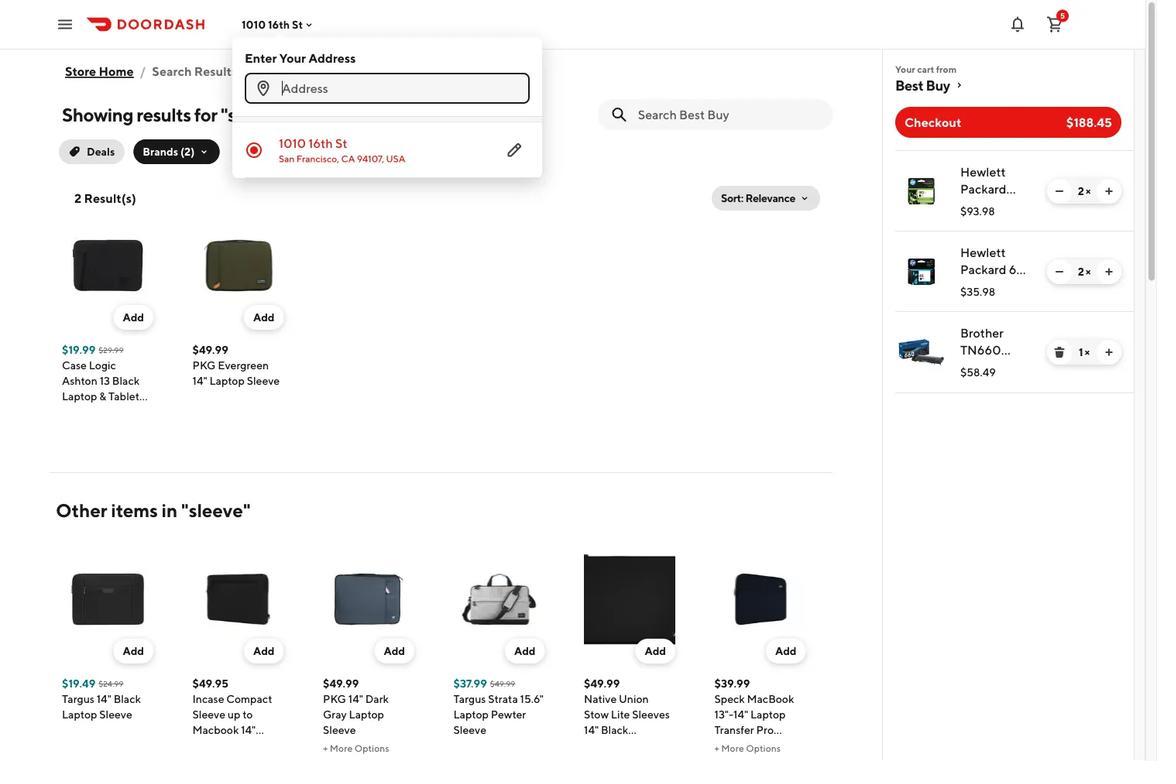 Task type: locate. For each thing, give the bounding box(es) containing it.
1 horizontal spatial st
[[335, 136, 347, 151]]

macbook down stow
[[584, 739, 630, 752]]

1 vertical spatial 2 ×
[[1078, 265, 1091, 278]]

edit 1010 16th st from saved addresses image
[[505, 141, 524, 160]]

st inside 1010 16th st san francisco, ca 94107, usa
[[335, 136, 347, 151]]

1 2 × from the top
[[1078, 185, 1091, 198]]

sleeve down evergreen
[[247, 375, 280, 387]]

case down ashton
[[62, 406, 87, 418]]

1 horizontal spatial macbook
[[584, 739, 630, 752]]

pkg evergreen 14" laptop sleeve image
[[193, 220, 284, 311]]

Search Best Buy search field
[[638, 106, 820, 123]]

"sleeve" for other items in "sleeve"
[[181, 499, 251, 521]]

0 vertical spatial pkg
[[193, 359, 216, 372]]

0 horizontal spatial macbook
[[193, 724, 239, 737]]

more down $39.99 on the bottom
[[721, 743, 744, 754]]

2 for $93.98
[[1078, 185, 1084, 198]]

None radio
[[232, 122, 542, 178]]

1 horizontal spatial targus
[[454, 693, 486, 706]]

1 remove one from cart image from the top
[[1054, 185, 1066, 198]]

pkg for gray
[[323, 693, 346, 706]]

14"
[[193, 375, 207, 387], [97, 693, 111, 706], [348, 693, 363, 706], [241, 724, 256, 737], [584, 724, 599, 737]]

options down dark
[[355, 743, 389, 754]]

strata
[[488, 693, 518, 706]]

$49.99 pkg evergreen 14" laptop sleeve
[[193, 344, 280, 387]]

from
[[936, 64, 957, 74]]

1 + from the left
[[323, 743, 328, 754]]

2 targus from the left
[[454, 693, 486, 706]]

ashton
[[62, 375, 97, 387]]

16th up francisco,
[[308, 136, 333, 151]]

laptop down "up"
[[222, 739, 257, 752]]

0 horizontal spatial &
[[89, 406, 96, 418]]

+
[[323, 743, 328, 754], [715, 743, 720, 754]]

1 vertical spatial pkg
[[323, 693, 346, 706]]

st for 1010 16th st san francisco, ca 94107, usa
[[335, 136, 347, 151]]

2 for $35.98
[[1078, 265, 1084, 278]]

+ inside the $49.99 pkg 14" dark gray laptop sleeve + more options
[[323, 743, 328, 754]]

0 horizontal spatial 16th
[[268, 18, 290, 31]]

add one to cart image for $35.98
[[1103, 266, 1116, 278]]

lite
[[611, 708, 630, 721]]

relevance
[[746, 192, 796, 205]]

1010 inside 1010 16th st san francisco, ca 94107, usa
[[279, 136, 306, 151]]

add
[[123, 311, 144, 324], [253, 311, 275, 324], [123, 645, 144, 658], [253, 645, 275, 658], [384, 645, 405, 658], [514, 645, 536, 658], [645, 645, 666, 658], [775, 645, 797, 658]]

16th inside 1010 16th st san francisco, ca 94107, usa
[[308, 136, 333, 151]]

1010 16th st button
[[242, 18, 315, 31]]

laptop down the $37.99
[[454, 708, 489, 721]]

pkg left evergreen
[[193, 359, 216, 372]]

14" inside $19.49 $24.99 targus 14" black laptop sleeve
[[97, 693, 111, 706]]

laptop
[[209, 375, 245, 387], [62, 390, 97, 403], [62, 708, 97, 721], [349, 708, 384, 721], [454, 708, 489, 721], [222, 739, 257, 752]]

0 horizontal spatial your
[[279, 51, 306, 65]]

brands (2) button
[[134, 139, 219, 164]]

macbook inside "$49.95 incase compact sleeve up to macbook 14" black laptop"
[[193, 724, 239, 737]]

more inside the $49.99 pkg 14" dark gray laptop sleeve + more options
[[330, 743, 353, 754]]

sleeve down the $37.99
[[454, 724, 487, 737]]

"sleeve" right for at the top
[[221, 103, 287, 125]]

2 vertical spatial add one to cart image
[[1103, 346, 1116, 359]]

1 horizontal spatial 1010
[[279, 136, 306, 151]]

1 vertical spatial macbook
[[584, 739, 630, 752]]

macbook down "up"
[[193, 724, 239, 737]]

black down incase
[[193, 739, 220, 752]]

sort: relevance
[[721, 192, 796, 205]]

best buy
[[896, 77, 950, 93]]

1 horizontal spatial &
[[99, 390, 106, 403]]

& down ashton
[[89, 406, 96, 418]]

sort: relevance button
[[712, 186, 820, 211]]

targus strata 15.6" laptop pewter sleeve image
[[454, 554, 545, 645]]

targus inside $37.99 $49.99 targus strata 15.6" laptop pewter sleeve
[[454, 693, 486, 706]]

+ down $39.99 on the bottom
[[715, 743, 720, 754]]

st
[[292, 18, 303, 31], [335, 136, 347, 151]]

sleeve inside $37.99 $49.99 targus strata 15.6" laptop pewter sleeve
[[454, 724, 487, 737]]

remove item from cart image
[[1054, 346, 1066, 359]]

black
[[112, 375, 140, 387], [114, 693, 141, 706], [601, 724, 628, 737], [193, 739, 220, 752]]

case down $19.99
[[62, 359, 87, 372]]

0 vertical spatial add one to cart image
[[1103, 185, 1116, 198]]

3 add one to cart image from the top
[[1103, 346, 1116, 359]]

add for $49.99 native union stow lite sleeves 14" black macbook cover
[[645, 645, 666, 658]]

$29.99
[[99, 345, 124, 354]]

0 vertical spatial 16th
[[268, 18, 290, 31]]

case logic ashton 13 black laptop & tablet case & sleeve image
[[62, 220, 153, 311]]

your up best
[[896, 64, 915, 74]]

options down $39.99 on the bottom
[[746, 743, 781, 754]]

targus for targus strata 15.6" laptop pewter sleeve
[[454, 693, 486, 706]]

14" inside $49.99 native union stow lite sleeves 14" black macbook cover
[[584, 724, 599, 737]]

laptop inside $37.99 $49.99 targus strata 15.6" laptop pewter sleeve
[[454, 708, 489, 721]]

1 horizontal spatial options
[[746, 743, 781, 754]]

$49.99 inside the $49.99 pkg evergreen 14" laptop sleeve
[[193, 344, 228, 356]]

1 vertical spatial case
[[62, 406, 87, 418]]

sort:
[[721, 192, 744, 205]]

targus 14" black laptop sleeve image
[[62, 554, 153, 645]]

2 ×
[[1078, 185, 1091, 198], [1078, 265, 1091, 278]]

2 remove one from cart image from the top
[[1054, 266, 1066, 278]]

Enter Your Address text field
[[282, 80, 521, 97]]

black down lite
[[601, 724, 628, 737]]

14" inside the $49.99 pkg evergreen 14" laptop sleeve
[[193, 375, 207, 387]]

targus down the $37.99
[[454, 693, 486, 706]]

1010 for 1010 16th st san francisco, ca 94107, usa
[[279, 136, 306, 151]]

0 vertical spatial macbook
[[193, 724, 239, 737]]

0 vertical spatial ×
[[1086, 185, 1091, 198]]

st up ca
[[335, 136, 347, 151]]

1 vertical spatial 16th
[[308, 136, 333, 151]]

$49.99 up evergreen
[[193, 344, 228, 356]]

pkg up gray
[[323, 693, 346, 706]]

0 vertical spatial st
[[292, 18, 303, 31]]

st up the enter your address
[[292, 18, 303, 31]]

your right enter
[[279, 51, 306, 65]]

$49.99 up native
[[584, 677, 620, 690]]

showing
[[62, 103, 133, 125]]

2 vertical spatial ×
[[1085, 346, 1090, 359]]

laptop inside $19.49 $24.99 targus 14" black laptop sleeve
[[62, 708, 97, 721]]

0 vertical spatial "sleeve"
[[221, 103, 287, 125]]

1010
[[242, 18, 266, 31], [279, 136, 306, 151]]

add button
[[113, 305, 153, 330], [113, 305, 153, 330], [244, 305, 284, 330], [244, 305, 284, 330], [113, 639, 153, 664], [113, 639, 153, 664], [244, 639, 284, 664], [244, 639, 284, 664], [374, 639, 414, 664], [374, 639, 414, 664], [505, 639, 545, 664], [505, 639, 545, 664], [636, 639, 675, 664], [636, 639, 675, 664], [766, 639, 806, 664], [766, 639, 806, 664]]

targus inside $19.49 $24.99 targus 14" black laptop sleeve
[[62, 693, 94, 706]]

14" inside "$49.95 incase compact sleeve up to macbook 14" black laptop"
[[241, 724, 256, 737]]

more down gray
[[330, 743, 353, 754]]

list
[[883, 150, 1134, 394]]

1 targus from the left
[[62, 693, 94, 706]]

search
[[152, 64, 192, 79]]

sleeve down $24.99
[[99, 708, 132, 721]]

0 vertical spatial &
[[99, 390, 106, 403]]

0 horizontal spatial options
[[355, 743, 389, 754]]

more
[[330, 743, 353, 754], [721, 743, 744, 754]]

deals button
[[56, 136, 127, 167], [59, 139, 124, 164]]

$19.99
[[62, 344, 96, 356]]

1 vertical spatial ×
[[1086, 265, 1091, 278]]

laptop down evergreen
[[209, 375, 245, 387]]

pkg
[[193, 359, 216, 372], [323, 693, 346, 706]]

remove one from cart image
[[1054, 185, 1066, 198], [1054, 266, 1066, 278]]

2 × for $35.98
[[1078, 265, 1091, 278]]

$49.99
[[193, 344, 228, 356], [323, 677, 359, 690], [584, 677, 620, 690], [490, 679, 515, 688]]

5 button
[[1040, 9, 1071, 40]]

2 add one to cart image from the top
[[1103, 266, 1116, 278]]

1 vertical spatial st
[[335, 136, 347, 151]]

add for $49.99 pkg evergreen 14" laptop sleeve
[[253, 311, 275, 324]]

black inside $49.99 native union stow lite sleeves 14" black macbook cover
[[601, 724, 628, 737]]

2
[[1078, 185, 1084, 198], [74, 191, 82, 206], [1078, 265, 1084, 278]]

1 vertical spatial &
[[89, 406, 96, 418]]

$49.99 for union
[[584, 677, 620, 690]]

targus down $19.49
[[62, 693, 94, 706]]

targus
[[62, 693, 94, 706], [454, 693, 486, 706]]

$49.99 inside the $49.99 pkg 14" dark gray laptop sleeve + more options
[[323, 677, 359, 690]]

1010 up enter
[[242, 18, 266, 31]]

2 result(s)
[[74, 191, 136, 206]]

1 add one to cart image from the top
[[1103, 185, 1116, 198]]

sleeve
[[247, 375, 280, 387], [98, 406, 131, 418], [99, 708, 132, 721], [193, 708, 225, 721], [323, 724, 356, 737], [454, 724, 487, 737]]

1 vertical spatial add one to cart image
[[1103, 266, 1116, 278]]

laptop down ashton
[[62, 390, 97, 403]]

your cart from
[[896, 64, 957, 74]]

1 horizontal spatial your
[[896, 64, 915, 74]]

1 horizontal spatial 16th
[[308, 136, 333, 151]]

macbook inside $49.99 native union stow lite sleeves 14" black macbook cover
[[584, 739, 630, 752]]

0 vertical spatial case
[[62, 359, 87, 372]]

st for 1010 16th st
[[292, 18, 303, 31]]

1 vertical spatial 1010
[[279, 136, 306, 151]]

incase compact sleeve up to macbook 14" black laptop image
[[193, 554, 284, 645]]

macbook
[[193, 724, 239, 737], [584, 739, 630, 752]]

"sleeve" right in
[[181, 499, 251, 521]]

0 vertical spatial 1010
[[242, 18, 266, 31]]

0 horizontal spatial targus
[[62, 693, 94, 706]]

case
[[62, 359, 87, 372], [62, 406, 87, 418]]

targus for targus 14" black laptop sleeve
[[62, 693, 94, 706]]

1 horizontal spatial +
[[715, 743, 720, 754]]

0 horizontal spatial +
[[323, 743, 328, 754]]

open menu image
[[56, 15, 74, 34]]

laptop down dark
[[349, 708, 384, 721]]

logic
[[89, 359, 116, 372]]

2 case from the top
[[62, 406, 87, 418]]

0 vertical spatial remove one from cart image
[[1054, 185, 1066, 198]]

add for $49.95 incase compact sleeve up to macbook 14" black laptop
[[253, 645, 275, 658]]

remove one from cart image for $93.98
[[1054, 185, 1066, 198]]

0 horizontal spatial st
[[292, 18, 303, 31]]

1 more from the left
[[330, 743, 353, 754]]

16th
[[268, 18, 290, 31], [308, 136, 333, 151]]

black down $24.99
[[114, 693, 141, 706]]

1 horizontal spatial pkg
[[323, 693, 346, 706]]

pkg inside the $49.99 pkg evergreen 14" laptop sleeve
[[193, 359, 216, 372]]

$49.99 up the strata
[[490, 679, 515, 688]]

to
[[243, 708, 253, 721]]

+ down gray
[[323, 743, 328, 754]]

pkg inside the $49.99 pkg 14" dark gray laptop sleeve + more options
[[323, 693, 346, 706]]

list containing 2 ×
[[883, 150, 1134, 394]]

0 horizontal spatial more
[[330, 743, 353, 754]]

sleeve inside "$49.95 incase compact sleeve up to macbook 14" black laptop"
[[193, 708, 225, 721]]

0 horizontal spatial 1010
[[242, 18, 266, 31]]

× for $93.98
[[1086, 185, 1091, 198]]

2 2 × from the top
[[1078, 265, 1091, 278]]

1 vertical spatial "sleeve"
[[181, 499, 251, 521]]

laptop inside the $49.99 pkg 14" dark gray laptop sleeve + more options
[[349, 708, 384, 721]]

1010 up san
[[279, 136, 306, 151]]

add one to cart image for $93.98
[[1103, 185, 1116, 198]]

sleeve down gray
[[323, 724, 356, 737]]

1
[[1079, 346, 1083, 359]]

1 horizontal spatial more
[[721, 743, 744, 754]]

checkout
[[905, 115, 962, 130]]

result(s)
[[84, 191, 136, 206]]

sleeve down incase
[[193, 708, 225, 721]]

1 ×
[[1079, 346, 1090, 359]]

$37.99 $49.99 targus strata 15.6" laptop pewter sleeve
[[454, 677, 544, 737]]

laptop inside the $49.99 pkg evergreen 14" laptop sleeve
[[209, 375, 245, 387]]

"sleeve" for showing results for "sleeve"
[[221, 103, 287, 125]]

hewlett packard high-yield 910xl black ink cartridge image
[[899, 168, 945, 215]]

1 vertical spatial remove one from cart image
[[1054, 266, 1066, 278]]

add one to cart image
[[1103, 185, 1116, 198], [1103, 266, 1116, 278], [1103, 346, 1116, 359]]

showing results for "sleeve"
[[62, 103, 287, 125]]

1 options from the left
[[355, 743, 389, 754]]

$39.99
[[715, 677, 750, 690]]

$49.99 inside $49.99 native union stow lite sleeves 14" black macbook cover
[[584, 677, 620, 690]]

best
[[896, 77, 924, 93]]

$19.49
[[62, 677, 95, 690]]

16th up enter
[[268, 18, 290, 31]]

laptop down $19.49
[[62, 708, 97, 721]]

speck macbook 13"-14" laptop transfer pro pocket protective universal coastal blue & white sleeve image
[[715, 554, 806, 645]]

$19.49 $24.99 targus 14" black laptop sleeve
[[62, 677, 141, 721]]

results
[[194, 64, 237, 79]]

black up tablet
[[112, 375, 140, 387]]

add one to cart image for $58.49
[[1103, 346, 1116, 359]]

×
[[1086, 185, 1091, 198], [1086, 265, 1091, 278], [1085, 346, 1090, 359]]

0 horizontal spatial pkg
[[193, 359, 216, 372]]

$49.99 up gray
[[323, 677, 359, 690]]

sleeve down tablet
[[98, 406, 131, 418]]

store home link
[[65, 56, 134, 87]]

& down '13'
[[99, 390, 106, 403]]

brands
[[143, 145, 178, 158]]

notification bell image
[[1009, 15, 1027, 34]]

$49.95
[[193, 677, 228, 690]]

0 vertical spatial 2 ×
[[1078, 185, 1091, 198]]



Task type: describe. For each thing, give the bounding box(es) containing it.
pkg for laptop
[[193, 359, 216, 372]]

ca
[[341, 153, 355, 164]]

home
[[99, 64, 134, 79]]

store
[[65, 64, 96, 79]]

remove one from cart image for $35.98
[[1054, 266, 1066, 278]]

up
[[228, 708, 240, 721]]

other items in "sleeve"
[[56, 499, 251, 521]]

94107,
[[357, 153, 384, 164]]

cart
[[917, 64, 934, 74]]

options inside the $49.99 pkg 14" dark gray laptop sleeve + more options
[[355, 743, 389, 754]]

sleeve inside $19.49 $24.99 targus 14" black laptop sleeve
[[99, 708, 132, 721]]

1 case from the top
[[62, 359, 87, 372]]

$37.99
[[454, 677, 487, 690]]

2 × for $93.98
[[1078, 185, 1091, 198]]

$49.99 pkg 14" dark gray laptop sleeve + more options
[[323, 677, 389, 754]]

tablet
[[108, 390, 139, 403]]

evergreen
[[218, 359, 269, 372]]

store home / search results
[[65, 64, 237, 79]]

5 items, open order cart image
[[1046, 15, 1064, 34]]

brother tn660 high-yield black toner cartridge image
[[899, 329, 945, 376]]

$49.99 for 14"
[[323, 677, 359, 690]]

2 + from the left
[[715, 743, 720, 754]]

$19.99 $29.99 case logic ashton 13 black laptop & tablet case & sleeve
[[62, 344, 140, 418]]

laptop inside $19.99 $29.99 case logic ashton 13 black laptop & tablet case & sleeve
[[62, 390, 97, 403]]

13
[[100, 375, 110, 387]]

2 more from the left
[[721, 743, 744, 754]]

native union stow lite sleeves 14" black macbook cover image
[[584, 554, 675, 645]]

brands (2)
[[143, 145, 195, 158]]

$35.98
[[961, 285, 996, 298]]

sleeves
[[632, 708, 670, 721]]

usa
[[386, 153, 406, 164]]

5
[[1060, 11, 1065, 20]]

incase
[[193, 693, 224, 706]]

gray
[[323, 708, 347, 721]]

laptop inside "$49.95 incase compact sleeve up to macbook 14" black laptop"
[[222, 739, 257, 752]]

add for $19.99 $29.99 case logic ashton 13 black laptop & tablet case & sleeve
[[123, 311, 144, 324]]

pewter
[[491, 708, 526, 721]]

other
[[56, 499, 107, 521]]

in
[[162, 499, 177, 521]]

14" inside the $49.99 pkg 14" dark gray laptop sleeve + more options
[[348, 693, 363, 706]]

$58.49
[[961, 366, 996, 379]]

16th for 1010 16th st
[[268, 18, 290, 31]]

$188.45
[[1067, 115, 1112, 130]]

san
[[279, 153, 295, 164]]

enter
[[245, 51, 277, 65]]

black inside $19.99 $29.99 case logic ashton 13 black laptop & tablet case & sleeve
[[112, 375, 140, 387]]

× for $58.49
[[1085, 346, 1090, 359]]

add for $19.49 $24.99 targus 14" black laptop sleeve
[[123, 645, 144, 658]]

compact
[[226, 693, 272, 706]]

add for $37.99 $49.99 targus strata 15.6" laptop pewter sleeve
[[514, 645, 536, 658]]

$49.99 for evergreen
[[193, 344, 228, 356]]

16th for 1010 16th st san francisco, ca 94107, usa
[[308, 136, 333, 151]]

dark
[[365, 693, 389, 706]]

francisco,
[[296, 153, 339, 164]]

(2)
[[180, 145, 195, 158]]

results
[[136, 103, 191, 125]]

native
[[584, 693, 617, 706]]

for
[[194, 103, 217, 125]]

black inside "$49.95 incase compact sleeve up to macbook 14" black laptop"
[[193, 739, 220, 752]]

$49.95 incase compact sleeve up to macbook 14" black laptop
[[193, 677, 272, 752]]

stow
[[584, 708, 609, 721]]

1010 16th st
[[242, 18, 303, 31]]

hewlett packard 65 standard capacity black ink cartridge image
[[899, 249, 945, 295]]

black inside $19.49 $24.99 targus 14" black laptop sleeve
[[114, 693, 141, 706]]

sleeve inside $19.99 $29.99 case logic ashton 13 black laptop & tablet case & sleeve
[[98, 406, 131, 418]]

/
[[140, 64, 146, 79]]

items
[[111, 499, 158, 521]]

buy
[[926, 77, 950, 93]]

× for $35.98
[[1086, 265, 1091, 278]]

1010 for 1010 16th st
[[242, 18, 266, 31]]

$49.99 native union stow lite sleeves 14" black macbook cover
[[584, 677, 670, 752]]

cover
[[633, 739, 663, 752]]

1010 16th st san francisco, ca 94107, usa
[[279, 136, 406, 164]]

15.6"
[[520, 693, 544, 706]]

address
[[309, 51, 356, 65]]

2 options from the left
[[746, 743, 781, 754]]

pkg 14" dark gray laptop sleeve image
[[323, 554, 414, 645]]

$49.99 inside $37.99 $49.99 targus strata 15.6" laptop pewter sleeve
[[490, 679, 515, 688]]

union
[[619, 693, 649, 706]]

sleeve inside the $49.99 pkg 14" dark gray laptop sleeve + more options
[[323, 724, 356, 737]]

sleeve inside the $49.99 pkg evergreen 14" laptop sleeve
[[247, 375, 280, 387]]

enter your address
[[245, 51, 356, 65]]

deals
[[87, 145, 115, 158]]

$93.98
[[961, 205, 995, 218]]

$24.99
[[99, 679, 123, 688]]

+ more options
[[715, 743, 781, 754]]

best buy link
[[896, 76, 1122, 95]]

none radio containing 1010 16th st
[[232, 122, 542, 178]]



Task type: vqa. For each thing, say whether or not it's contained in the screenshot.


